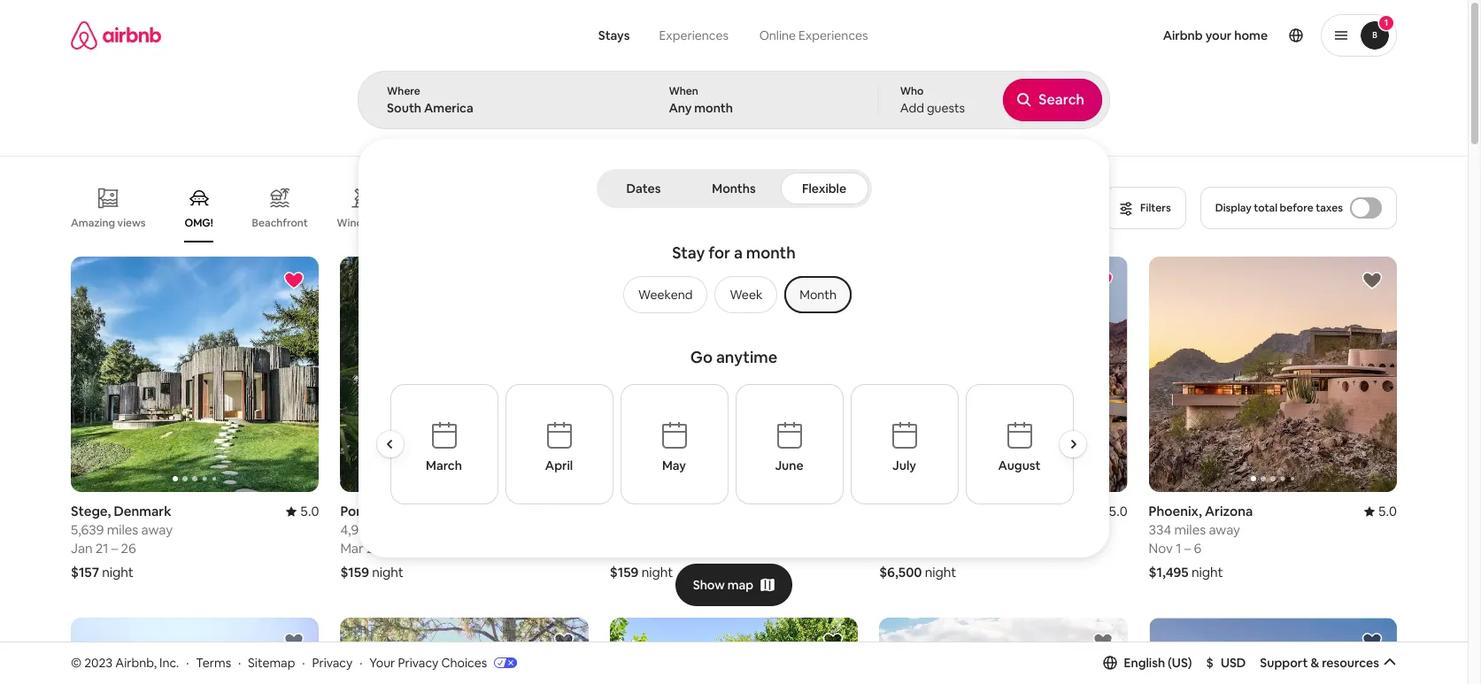 Task type: locate. For each thing, give the bounding box(es) containing it.
1 inside phoenix, arizona 334 miles away nov 1 – 6 $1,495 night
[[1176, 540, 1181, 557]]

1
[[1385, 17, 1388, 28], [906, 540, 912, 557], [1176, 540, 1181, 557]]

stays tab panel
[[358, 71, 1110, 558]]

total
[[1254, 201, 1278, 215]]

1 nov from the left
[[879, 540, 903, 557]]

weekend
[[638, 287, 693, 303]]

night inside phoenix, arizona 334 miles away nov 1 – 6 $1,495 night
[[1192, 564, 1223, 581]]

phoenix,
[[1149, 503, 1202, 520]]

miles for stege,
[[107, 522, 138, 539]]

miles down phoenix,
[[1174, 522, 1206, 539]]

nov up "$6,500"
[[879, 540, 903, 557]]

omg!
[[185, 216, 213, 230]]

– inside phoenix, arizona 334 miles away nov 1 – 6 $1,495 night
[[1184, 540, 1191, 557]]

nov down 334
[[1149, 540, 1173, 557]]

2 5.0 out of 5 average rating image from the left
[[1095, 503, 1128, 520]]

nov inside nov 1 – 6 $6,500 night
[[879, 540, 903, 557]]

support
[[1260, 655, 1308, 671]]

privacy
[[312, 655, 353, 671], [398, 655, 439, 671]]

add to wishlist: pelkosenniemi, finland image
[[823, 270, 844, 291]]

privacy link
[[312, 655, 353, 671]]

miles inside the stege, denmark 5,639 miles away jan 21 – 26 $157 night
[[107, 522, 138, 539]]

stays
[[598, 27, 630, 43]]

a
[[734, 243, 743, 263]]

2 horizontal spatial away
[[1209, 522, 1240, 539]]

add to wishlist: roswell, new mexico image
[[284, 632, 305, 653]]

show map
[[693, 577, 754, 593]]

1 miles from the left
[[107, 522, 138, 539]]

experiences right online in the top right of the page
[[799, 27, 868, 43]]

month right a
[[746, 243, 796, 263]]

nov
[[879, 540, 903, 557], [1149, 540, 1173, 557]]

experiences
[[659, 27, 729, 43], [799, 27, 868, 43]]

1 jan from the left
[[71, 540, 93, 557]]

1 5.0 from the left
[[300, 503, 319, 520]]

away
[[141, 522, 173, 539], [409, 522, 440, 539], [1209, 522, 1240, 539]]

0 horizontal spatial experiences
[[659, 27, 729, 43]]

334
[[1149, 522, 1172, 539]]

night right $1,495
[[1192, 564, 1223, 581]]

phoenix, arizona 334 miles away nov 1 – 6 $1,495 night
[[1149, 503, 1253, 581]]

miles inside phoenix, arizona 334 miles away nov 1 – 6 $1,495 night
[[1174, 522, 1206, 539]]

1 away from the left
[[141, 522, 173, 539]]

0 horizontal spatial 5.0 out of 5 average rating image
[[286, 503, 319, 520]]

0 horizontal spatial 6
[[924, 540, 932, 557]]

4.81 out of 5 average rating image
[[817, 503, 858, 520]]

3 away from the left
[[1209, 522, 1240, 539]]

1 vertical spatial month
[[746, 243, 796, 263]]

night down 26 in the bottom left of the page
[[102, 564, 133, 581]]

6 down tree,
[[924, 540, 932, 557]]

– up $1,495
[[1184, 540, 1191, 557]]

1 horizontal spatial jan
[[610, 540, 632, 557]]

privacy right your
[[398, 655, 439, 671]]

5.0 for phoenix, arizona 334 miles away nov 1 – 6 $1,495 night
[[1378, 503, 1397, 520]]

tab list
[[600, 169, 868, 208]]

None search field
[[358, 0, 1110, 558]]

5.0
[[300, 503, 319, 520], [1109, 503, 1128, 520], [1378, 503, 1397, 520]]

home
[[1234, 27, 1268, 43]]

march
[[426, 458, 462, 474]]

month inside when any month
[[694, 100, 733, 116]]

– right 21
[[111, 540, 118, 557]]

3 night from the left
[[372, 564, 404, 581]]

away down arizona
[[1209, 522, 1240, 539]]

april button
[[505, 384, 613, 505]]

choices
[[441, 655, 487, 671]]

jan inside jan 8 – 13 $159 night
[[610, 540, 632, 557]]

flexible
[[802, 181, 846, 197]]

2 horizontal spatial miles
[[1174, 522, 1206, 539]]

support & resources button
[[1260, 655, 1397, 671]]

filters
[[1140, 201, 1171, 215]]

remove from wishlist: stege, denmark image
[[284, 270, 305, 291]]

ponta
[[340, 503, 377, 520]]

night down 13
[[642, 564, 673, 581]]

miles up 26 in the bottom left of the page
[[107, 522, 138, 539]]

sitemap link
[[248, 655, 295, 671]]

privacy left your
[[312, 655, 353, 671]]

add to wishlist: sandy valley, nevada image
[[1092, 632, 1113, 653]]

your privacy choices link
[[369, 655, 517, 672]]

1 horizontal spatial 6
[[1194, 540, 1202, 557]]

1 – from the left
[[111, 540, 118, 557]]

1 horizontal spatial 5.0 out of 5 average rating image
[[1095, 503, 1128, 520]]

1 horizontal spatial privacy
[[398, 655, 439, 671]]

remove from wishlist: joshua tree, california image
[[1092, 270, 1113, 291]]

group inside "stay for a month" group
[[616, 276, 852, 313]]

0 vertical spatial month
[[694, 100, 733, 116]]

when any month
[[669, 84, 733, 116]]

2 night from the left
[[642, 564, 673, 581]]

2 away from the left
[[409, 522, 440, 539]]

5.0 out of 5 average rating image left ponta
[[286, 503, 319, 520]]

jan inside the stege, denmark 5,639 miles away jan 21 – 26 $157 night
[[71, 540, 93, 557]]

4 night from the left
[[925, 564, 956, 581]]

group containing weekend
[[616, 276, 852, 313]]

$6,500
[[879, 564, 922, 581]]

nov 1 – 6 $6,500 night
[[879, 540, 956, 581]]

– right "8"
[[645, 540, 652, 557]]

none search field containing stay for a month
[[358, 0, 1110, 558]]

0 horizontal spatial month
[[694, 100, 733, 116]]

night
[[102, 564, 133, 581], [642, 564, 673, 581], [372, 564, 404, 581], [925, 564, 956, 581], [1192, 564, 1223, 581]]

3 miles from the left
[[1174, 522, 1206, 539]]

map
[[728, 577, 754, 593]]

mar
[[340, 540, 364, 557]]

1 horizontal spatial 1
[[1176, 540, 1181, 557]]

2 jan from the left
[[610, 540, 632, 557]]

filters button
[[1104, 187, 1186, 229]]

5 night from the left
[[1192, 564, 1223, 581]]

4 – from the left
[[915, 540, 921, 557]]

$159 down "8"
[[610, 564, 639, 581]]

away down the 'denmark'
[[141, 522, 173, 539]]

before
[[1280, 201, 1314, 215]]

june button
[[735, 384, 843, 505]]

jan down 5,639
[[71, 540, 93, 557]]

joshua
[[879, 503, 924, 520]]

2 horizontal spatial 1
[[1385, 17, 1388, 28]]

2 nov from the left
[[1149, 540, 1173, 557]]

for
[[708, 243, 730, 263]]

2 privacy from the left
[[398, 655, 439, 671]]

0 horizontal spatial $159
[[340, 564, 369, 581]]

0 horizontal spatial miles
[[107, 522, 138, 539]]

1 · from the left
[[186, 655, 189, 671]]

0 horizontal spatial privacy
[[312, 655, 353, 671]]

6 down phoenix,
[[1194, 540, 1202, 557]]

1 horizontal spatial miles
[[374, 522, 406, 539]]

5.0 out of 5 average rating image left phoenix,
[[1095, 503, 1128, 520]]

5.0 out of 5 average rating image
[[286, 503, 319, 520], [1095, 503, 1128, 520]]

3 5.0 from the left
[[1378, 503, 1397, 520]]

1 horizontal spatial 5.0
[[1109, 503, 1128, 520]]

1 horizontal spatial away
[[409, 522, 440, 539]]

away for 5,639 miles away
[[141, 522, 173, 539]]

arizona
[[1205, 503, 1253, 520]]

4.81
[[831, 503, 858, 520]]

1 $159 from the left
[[610, 564, 639, 581]]

· right terms 'link'
[[238, 655, 241, 671]]

experiences button
[[644, 18, 744, 53]]

tab list inside stays tab panel
[[600, 169, 868, 208]]

add to wishlist: bend, oregon image
[[553, 632, 574, 653]]

any
[[669, 100, 692, 116]]

add to wishlist: joshua tree, california image
[[1362, 632, 1383, 653]]

california
[[961, 503, 1021, 520]]

5,639
[[71, 522, 104, 539]]

1 horizontal spatial month
[[746, 243, 796, 263]]

night down 7
[[372, 564, 404, 581]]

1 night from the left
[[102, 564, 133, 581]]

joshua tree, california
[[879, 503, 1021, 520]]

8
[[634, 540, 642, 557]]

2 $159 from the left
[[340, 564, 369, 581]]

experiences up when at left top
[[659, 27, 729, 43]]

away for 334 miles away
[[1209, 522, 1240, 539]]

– inside ponta delgada, portugal 4,941 miles away mar 2 – 7 $159 night
[[377, 540, 383, 557]]

1 horizontal spatial experiences
[[799, 27, 868, 43]]

miles inside ponta delgada, portugal 4,941 miles away mar 2 – 7 $159 night
[[374, 522, 406, 539]]

2 6 from the left
[[1194, 540, 1202, 557]]

away inside phoenix, arizona 334 miles away nov 1 – 6 $1,495 night
[[1209, 522, 1240, 539]]

0 horizontal spatial away
[[141, 522, 173, 539]]

beachfront
[[252, 216, 308, 230]]

(us)
[[1168, 655, 1192, 671]]

2 miles from the left
[[374, 522, 406, 539]]

night right "$6,500"
[[925, 564, 956, 581]]

2 – from the left
[[645, 540, 652, 557]]

3 · from the left
[[302, 655, 305, 671]]

· right inc.
[[186, 655, 189, 671]]

· down add to wishlist: roswell, new mexico "image"
[[302, 655, 305, 671]]

away down delgada,
[[409, 522, 440, 539]]

–
[[111, 540, 118, 557], [645, 540, 652, 557], [377, 540, 383, 557], [915, 540, 921, 557], [1184, 540, 1191, 557]]

online experiences link
[[744, 18, 884, 53]]

– inside the stege, denmark 5,639 miles away jan 21 – 26 $157 night
[[111, 540, 118, 557]]

denmark
[[114, 503, 171, 520]]

miles up 7
[[374, 522, 406, 539]]

group
[[71, 174, 1094, 243], [71, 257, 319, 493], [340, 257, 837, 493], [610, 257, 858, 493], [879, 257, 1376, 493], [1149, 257, 1397, 493], [616, 276, 852, 313], [71, 618, 319, 684], [340, 618, 589, 684], [610, 618, 858, 684], [879, 618, 1128, 684], [1149, 618, 1397, 684]]

1 horizontal spatial $159
[[610, 564, 639, 581]]

english
[[1124, 655, 1165, 671]]

5 – from the left
[[1184, 540, 1191, 557]]

0 horizontal spatial 1
[[906, 540, 912, 557]]

1 5.0 out of 5 average rating image from the left
[[286, 503, 319, 520]]

tab list containing dates
[[600, 169, 868, 208]]

1 experiences from the left
[[659, 27, 729, 43]]

1 button
[[1321, 14, 1397, 57]]

– left 7
[[377, 540, 383, 557]]

1 horizontal spatial nov
[[1149, 540, 1173, 557]]

$159 down mar
[[340, 564, 369, 581]]

jan left "8"
[[610, 540, 632, 557]]

·
[[186, 655, 189, 671], [238, 655, 241, 671], [302, 655, 305, 671], [360, 655, 362, 671]]

ponta delgada, portugal 4,941 miles away mar 2 – 7 $159 night
[[340, 503, 491, 581]]

away inside the stege, denmark 5,639 miles away jan 21 – 26 $157 night
[[141, 522, 173, 539]]

0 horizontal spatial 5.0
[[300, 503, 319, 520]]

1 privacy from the left
[[312, 655, 353, 671]]

2 experiences from the left
[[799, 27, 868, 43]]

month inside group
[[746, 243, 796, 263]]

1 6 from the left
[[924, 540, 932, 557]]

terms · sitemap · privacy
[[196, 655, 353, 671]]

month
[[694, 100, 733, 116], [746, 243, 796, 263]]

month right any
[[694, 100, 733, 116]]

resources
[[1322, 655, 1379, 671]]

0 horizontal spatial jan
[[71, 540, 93, 557]]

2 horizontal spatial 5.0
[[1378, 503, 1397, 520]]

1 inside nov 1 – 6 $6,500 night
[[906, 540, 912, 557]]

– up "$6,500"
[[915, 540, 921, 557]]

online
[[759, 27, 796, 43]]

· left your
[[360, 655, 362, 671]]

0 horizontal spatial nov
[[879, 540, 903, 557]]

3 – from the left
[[377, 540, 383, 557]]

your
[[369, 655, 395, 671]]



Task type: vqa. For each thing, say whether or not it's contained in the screenshot.
search field containing Stay for a month
yes



Task type: describe. For each thing, give the bounding box(es) containing it.
$159 inside ponta delgada, portugal 4,941 miles away mar 2 – 7 $159 night
[[340, 564, 369, 581]]

2 5.0 from the left
[[1109, 503, 1128, 520]]

night inside ponta delgada, portugal 4,941 miles away mar 2 – 7 $159 night
[[372, 564, 404, 581]]

dates button
[[600, 173, 687, 205]]

amazing
[[71, 216, 115, 230]]

show map button
[[675, 564, 793, 606]]

english (us) button
[[1103, 655, 1192, 671]]

airbnb,
[[115, 655, 157, 671]]

5.0 out of 5 average rating image
[[1364, 503, 1397, 520]]

6 inside phoenix, arizona 334 miles away nov 1 – 6 $1,495 night
[[1194, 540, 1202, 557]]

what can we help you find? tab list
[[584, 18, 744, 53]]

week
[[730, 287, 763, 303]]

go anytime group
[[376, 340, 1094, 535]]

5.0 out of 5 average rating image for joshua tree, california
[[1095, 503, 1128, 520]]

views
[[117, 216, 146, 230]]

stay
[[672, 243, 705, 263]]

finland
[[706, 503, 751, 520]]

guests
[[927, 100, 965, 116]]

4 · from the left
[[360, 655, 362, 671]]

may
[[662, 458, 686, 474]]

group containing amazing views
[[71, 174, 1094, 243]]

13
[[655, 540, 668, 557]]

stege,
[[71, 503, 111, 520]]

privacy inside 'link'
[[398, 655, 439, 671]]

when
[[669, 84, 698, 98]]

©
[[71, 655, 82, 671]]

night inside nov 1 – 6 $6,500 night
[[925, 564, 956, 581]]

night inside jan 8 – 13 $159 night
[[642, 564, 673, 581]]

pelkosenniemi, finland
[[610, 503, 751, 520]]

6 inside nov 1 – 6 $6,500 night
[[924, 540, 932, 557]]

&
[[1311, 655, 1319, 671]]

2 · from the left
[[238, 655, 241, 671]]

5.0 for stege, denmark 5,639 miles away jan 21 – 26 $157 night
[[300, 503, 319, 520]]

march button
[[390, 384, 498, 505]]

tree,
[[927, 503, 958, 520]]

2
[[366, 540, 374, 557]]

add to wishlist: phoenix, arizona image
[[1362, 270, 1383, 291]]

support & resources
[[1260, 655, 1379, 671]]

anytime
[[716, 347, 778, 367]]

go
[[690, 347, 713, 367]]

airbnb
[[1163, 27, 1203, 43]]

airbnb your home link
[[1152, 17, 1278, 54]]

online experiences
[[759, 27, 868, 43]]

21
[[95, 540, 108, 557]]

months button
[[691, 173, 777, 205]]

airbnb your home
[[1163, 27, 1268, 43]]

2023
[[84, 655, 113, 671]]

go anytime
[[690, 347, 778, 367]]

who
[[900, 84, 924, 98]]

stays button
[[584, 18, 644, 53]]

add
[[900, 100, 924, 116]]

– inside jan 8 – 13 $159 night
[[645, 540, 652, 557]]

stay for a month
[[672, 243, 796, 263]]

your
[[1206, 27, 1232, 43]]

august button
[[965, 384, 1073, 505]]

where
[[387, 84, 420, 98]]

windmills
[[337, 216, 385, 230]]

1 inside 1 dropdown button
[[1385, 17, 1388, 28]]

jan 8 – 13 $159 night
[[610, 540, 673, 581]]

night inside the stege, denmark 5,639 miles away jan 21 – 26 $157 night
[[102, 564, 133, 581]]

taxes
[[1316, 201, 1343, 215]]

pelkosenniemi,
[[610, 503, 703, 520]]

terms
[[196, 655, 231, 671]]

inc.
[[159, 655, 179, 671]]

profile element
[[911, 0, 1397, 71]]

– inside nov 1 – 6 $6,500 night
[[915, 540, 921, 557]]

away inside ponta delgada, portugal 4,941 miles away mar 2 – 7 $159 night
[[409, 522, 440, 539]]

$157
[[71, 564, 99, 581]]

delgada,
[[379, 503, 435, 520]]

amazing views
[[71, 216, 146, 230]]

april
[[545, 458, 573, 474]]

$1,495
[[1149, 564, 1189, 581]]

terms link
[[196, 655, 231, 671]]

your privacy choices
[[369, 655, 487, 671]]

june
[[775, 458, 804, 474]]

Where field
[[387, 100, 618, 116]]

5.0 out of 5 average rating image for stege, denmark
[[286, 503, 319, 520]]

nov inside phoenix, arizona 334 miles away nov 1 – 6 $1,495 night
[[1149, 540, 1173, 557]]

stege, denmark 5,639 miles away jan 21 – 26 $157 night
[[71, 503, 173, 581]]

months
[[712, 181, 756, 197]]

26
[[121, 540, 136, 557]]

experiences inside button
[[659, 27, 729, 43]]

display total before taxes button
[[1200, 187, 1397, 229]]

4.93 out of 5 average rating image
[[548, 503, 589, 520]]

$159 inside jan 8 – 13 $159 night
[[610, 564, 639, 581]]

display total before taxes
[[1215, 201, 1343, 215]]

add to wishlist: cedar city, utah image
[[823, 632, 844, 653]]

miles for phoenix,
[[1174, 522, 1206, 539]]

portugal
[[438, 503, 491, 520]]

dates
[[626, 181, 661, 197]]

4.93
[[562, 503, 589, 520]]

august
[[998, 458, 1041, 474]]

month
[[800, 287, 837, 303]]

english (us)
[[1124, 655, 1192, 671]]

4,941
[[340, 522, 372, 539]]

7
[[386, 540, 394, 557]]

july
[[893, 458, 916, 474]]

stay for a month group
[[446, 236, 1022, 340]]



